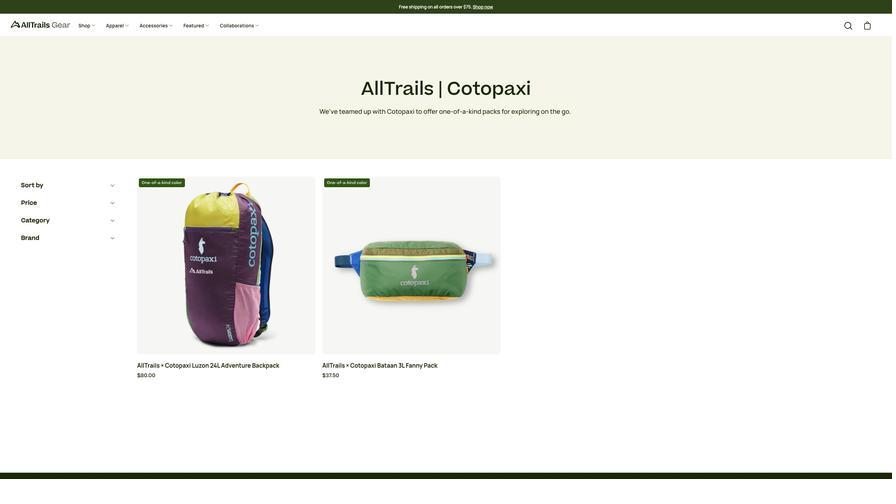 Task type: vqa. For each thing, say whether or not it's contained in the screenshot.
Tee within the Navigator Tee - Sea Foam $35.00
no



Task type: describe. For each thing, give the bounding box(es) containing it.
for
[[502, 107, 510, 116]]

free shipping on all orders over $75. shop now
[[399, 4, 493, 10]]

offer
[[423, 107, 438, 116]]

category button
[[21, 212, 116, 229]]

alltrails for alltrails × cotopaxi bataan 3l fanny pack $37.50
[[322, 362, 345, 370]]

packs
[[483, 107, 500, 116]]

teamed
[[339, 107, 362, 116]]

shop link
[[73, 17, 101, 35]]

$80.00 link
[[137, 372, 315, 380]]

cotopaxi left the to at top left
[[387, 107, 414, 116]]

alltrails × cotopaxi bataan 3l fanny pack $37.50
[[322, 362, 437, 380]]

pack
[[424, 362, 437, 370]]

price
[[21, 199, 37, 207]]

free
[[399, 4, 408, 10]]

go.
[[562, 107, 571, 116]]

orders
[[439, 4, 453, 10]]

alltrails × cotopaxi bataan 3l fanny pack link
[[322, 362, 501, 371]]

with
[[373, 107, 386, 116]]

$37.50 link
[[322, 372, 501, 380]]

toggle plus image for apparel
[[125, 23, 129, 27]]

now
[[484, 4, 493, 10]]

we've teamed up with cotopaxi to offer one-of-a-kind packs for exploring on the go.
[[319, 107, 571, 116]]

alltrails | cotopaxi
[[361, 76, 531, 102]]

0 vertical spatial shop
[[473, 4, 484, 10]]

of-
[[453, 107, 462, 116]]

collaborations
[[220, 22, 255, 29]]

exploring
[[511, 107, 540, 116]]

a-
[[462, 107, 469, 116]]

sort by button
[[21, 177, 116, 194]]

accessories
[[140, 22, 169, 29]]

toggle plus image for shop
[[91, 23, 95, 27]]

alltrails for alltrails | cotopaxi
[[361, 76, 434, 102]]

$80.00
[[137, 372, 155, 380]]

|
[[439, 76, 442, 102]]

alltrails for alltrails × cotopaxi luzon 24l adventure backpack $80.00
[[137, 362, 160, 370]]

all
[[434, 4, 438, 10]]

sort by
[[21, 181, 43, 190]]



Task type: locate. For each thing, give the bounding box(es) containing it.
1 toggle plus image from the left
[[169, 23, 173, 27]]

featured link
[[178, 17, 215, 35]]

1 horizontal spatial toggle plus image
[[125, 23, 129, 27]]

alltrails inside alltrails × cotopaxi luzon 24l adventure backpack $80.00
[[137, 362, 160, 370]]

toggle plus image left accessories
[[125, 23, 129, 27]]

footer
[[0, 473, 892, 480]]

category
[[21, 216, 50, 225]]

24l
[[210, 362, 220, 370]]

apparel link
[[101, 17, 134, 35]]

toggle plus image
[[91, 23, 95, 27], [125, 23, 129, 27]]

× for alltrails × cotopaxi luzon 24l adventure backpack
[[161, 362, 164, 370]]

1 horizontal spatial on
[[541, 107, 549, 116]]

brand button
[[21, 229, 116, 247]]

1 horizontal spatial shop
[[473, 4, 484, 10]]

toggle plus image for accessories
[[169, 23, 173, 27]]

0 horizontal spatial toggle plus image
[[91, 23, 95, 27]]

cotopaxi for alltrails × cotopaxi luzon 24l adventure backpack $80.00
[[165, 362, 191, 370]]

cotopaxi inside alltrails × cotopaxi luzon 24l adventure backpack $80.00
[[165, 362, 191, 370]]

2 toggle plus image from the left
[[125, 23, 129, 27]]

alltrails inside alltrails × cotopaxi bataan 3l fanny pack $37.50
[[322, 362, 345, 370]]

alltrails × cotopaxi luzon 24l adventure backpack link
[[137, 362, 315, 371]]

kind
[[469, 107, 481, 116]]

price button
[[21, 194, 116, 212]]

cotopaxi up packs
[[447, 76, 531, 102]]

toggle plus image for featured
[[205, 23, 209, 27]]

on
[[428, 4, 433, 10], [541, 107, 549, 116]]

accessories link
[[134, 17, 178, 35]]

$37.50
[[322, 372, 339, 380]]

cotopaxi
[[447, 76, 531, 102], [387, 107, 414, 116], [165, 362, 191, 370], [350, 362, 376, 370]]

alltrails up $37.50
[[322, 362, 345, 370]]

1 vertical spatial shop
[[78, 22, 91, 29]]

one-
[[439, 107, 453, 116]]

luzon
[[192, 362, 209, 370]]

alltrails up $80.00
[[137, 362, 160, 370]]

cotopaxi for alltrails | cotopaxi
[[447, 76, 531, 102]]

2 × from the left
[[346, 362, 349, 370]]

cotopaxi left the bataan at bottom left
[[350, 362, 376, 370]]

apparel
[[106, 22, 125, 29]]

adventure
[[221, 362, 251, 370]]

0 vertical spatial on
[[428, 4, 433, 10]]

1 horizontal spatial toggle plus image
[[205, 23, 209, 27]]

2 toggle plus image from the left
[[205, 23, 209, 27]]

$75.
[[463, 4, 472, 10]]

collaborations link
[[215, 17, 264, 35]]

shop right "$75."
[[473, 4, 484, 10]]

up
[[363, 107, 371, 116]]

1 vertical spatial on
[[541, 107, 549, 116]]

toggle plus image left apparel
[[91, 23, 95, 27]]

shop now link
[[473, 4, 493, 10]]

× for alltrails × cotopaxi bataan 3l fanny pack
[[346, 362, 349, 370]]

0 horizontal spatial alltrails
[[137, 362, 160, 370]]

× inside alltrails × cotopaxi bataan 3l fanny pack $37.50
[[346, 362, 349, 370]]

the
[[550, 107, 560, 116]]

shop inside shop 'link'
[[78, 22, 91, 29]]

toggle plus image inside shop 'link'
[[91, 23, 95, 27]]

×
[[161, 362, 164, 370], [346, 362, 349, 370]]

alltrails × cotopaxi luzon 24l adventure backpack $80.00
[[137, 362, 279, 380]]

cotopaxi for alltrails × cotopaxi bataan 3l fanny pack $37.50
[[350, 362, 376, 370]]

we've
[[319, 107, 338, 116]]

1 horizontal spatial ×
[[346, 362, 349, 370]]

featured
[[183, 22, 205, 29]]

0 horizontal spatial shop
[[78, 22, 91, 29]]

toggle plus image for collaborations
[[255, 23, 259, 27]]

0 horizontal spatial toggle plus image
[[169, 23, 173, 27]]

× inside alltrails × cotopaxi luzon 24l adventure backpack $80.00
[[161, 362, 164, 370]]

sort
[[21, 181, 34, 190]]

to
[[416, 107, 422, 116]]

alltrails up with
[[361, 76, 434, 102]]

0 horizontal spatial ×
[[161, 362, 164, 370]]

on left the
[[541, 107, 549, 116]]

shipping
[[409, 4, 427, 10]]

1 toggle plus image from the left
[[91, 23, 95, 27]]

toggle plus image inside the collaborations link
[[255, 23, 259, 27]]

brand
[[21, 234, 40, 242]]

alltrails
[[361, 76, 434, 102], [137, 362, 160, 370], [322, 362, 345, 370]]

3 toggle plus image from the left
[[255, 23, 259, 27]]

toggle plus image inside featured link
[[205, 23, 209, 27]]

3l
[[398, 362, 405, 370]]

1 horizontal spatial alltrails
[[322, 362, 345, 370]]

toggle plus image inside apparel 'link'
[[125, 23, 129, 27]]

by
[[36, 181, 43, 190]]

0 horizontal spatial on
[[428, 4, 433, 10]]

toggle plus image inside accessories link
[[169, 23, 173, 27]]

on left all
[[428, 4, 433, 10]]

cotopaxi left luzon
[[165, 362, 191, 370]]

2 horizontal spatial alltrails
[[361, 76, 434, 102]]

cotopaxi inside alltrails × cotopaxi bataan 3l fanny pack $37.50
[[350, 362, 376, 370]]

shop left apparel
[[78, 22, 91, 29]]

fanny
[[406, 362, 423, 370]]

backpack
[[252, 362, 279, 370]]

over
[[453, 4, 463, 10]]

2 horizontal spatial toggle plus image
[[255, 23, 259, 27]]

1 × from the left
[[161, 362, 164, 370]]

bataan
[[377, 362, 397, 370]]

shop
[[473, 4, 484, 10], [78, 22, 91, 29]]

toggle plus image
[[169, 23, 173, 27], [205, 23, 209, 27], [255, 23, 259, 27]]



